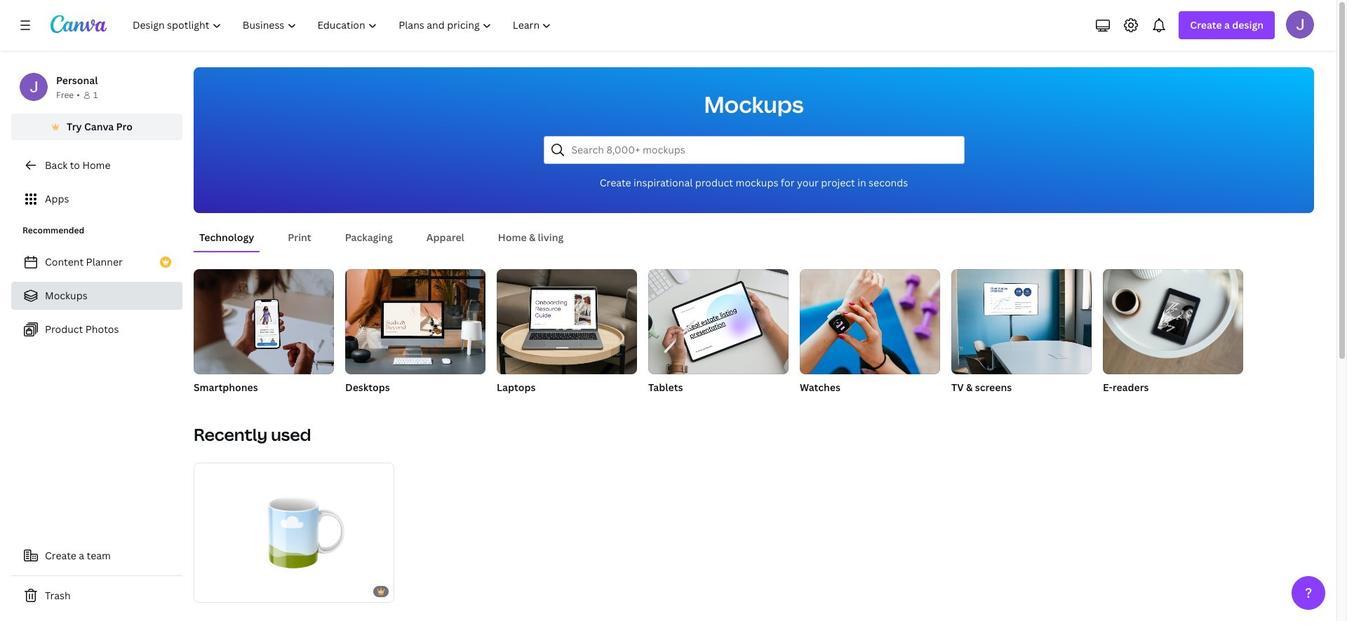 Task type: vqa. For each thing, say whether or not it's contained in the screenshot.
(1)
no



Task type: locate. For each thing, give the bounding box(es) containing it.
group
[[194, 269, 334, 396], [194, 269, 334, 375], [345, 269, 486, 396], [345, 269, 486, 375], [497, 269, 637, 396], [497, 269, 637, 375], [648, 269, 789, 396], [648, 269, 789, 375], [800, 269, 940, 396], [800, 269, 940, 375], [952, 269, 1092, 396], [1103, 269, 1243, 396], [194, 463, 394, 604]]

list
[[11, 248, 182, 344]]



Task type: describe. For each thing, give the bounding box(es) containing it.
top level navigation element
[[124, 11, 564, 39]]

Label search field
[[572, 137, 955, 164]]

jacob simon image
[[1286, 11, 1314, 39]]



